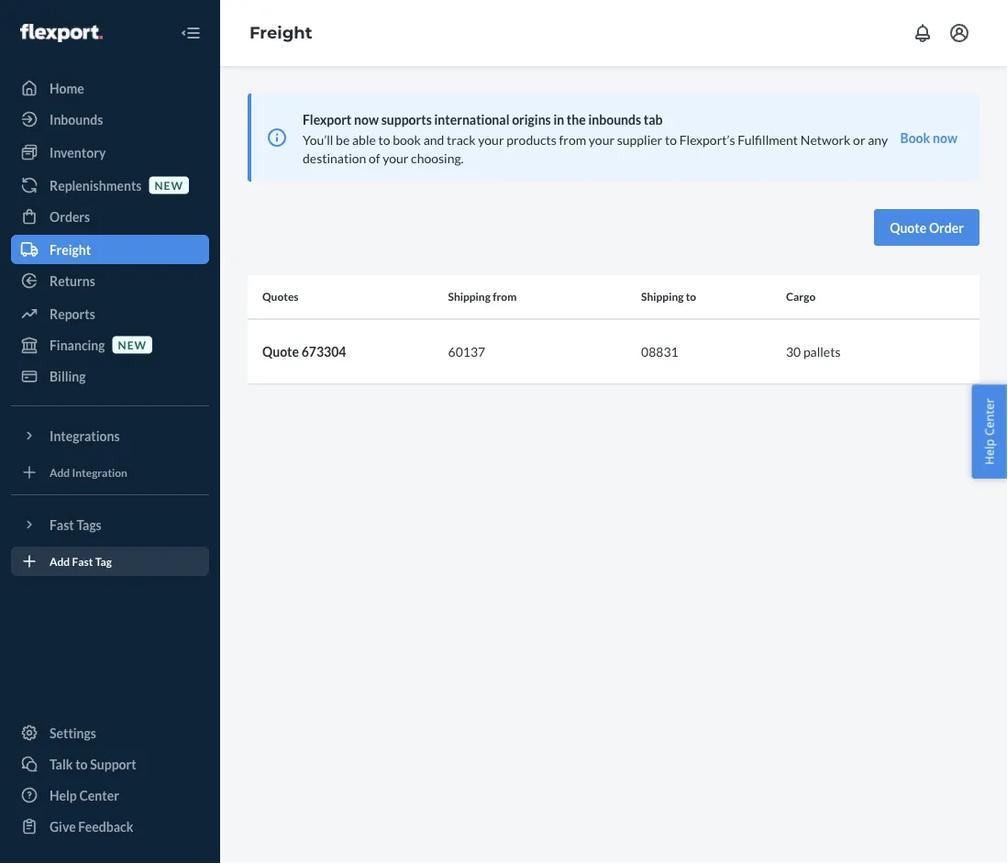 Task type: vqa. For each thing, say whether or not it's contained in the screenshot.
Dimensions at top left
no



Task type: describe. For each thing, give the bounding box(es) containing it.
pallets
[[804, 344, 841, 360]]

673304
[[302, 344, 346, 360]]

integrations button
[[11, 421, 209, 451]]

inventory link
[[11, 138, 209, 167]]

billing
[[50, 368, 86, 384]]

fast tags
[[50, 517, 102, 533]]

0 vertical spatial freight
[[250, 23, 313, 43]]

in
[[554, 112, 565, 127]]

q
[[1007, 290, 1008, 303]]

reports
[[50, 306, 95, 322]]

add fast tag
[[50, 555, 112, 568]]

cargo
[[786, 290, 816, 303]]

able
[[352, 132, 376, 147]]

or
[[854, 132, 866, 147]]

to inside button
[[75, 757, 88, 772]]

shipping from
[[448, 290, 517, 303]]

quote for quote order
[[890, 220, 927, 235]]

replenishments
[[50, 178, 142, 193]]

close navigation image
[[180, 22, 202, 44]]

returns link
[[11, 266, 209, 296]]

flexport's
[[680, 132, 736, 147]]

2 horizontal spatial your
[[589, 132, 615, 147]]

talk to support
[[50, 757, 136, 772]]

inbounds link
[[11, 105, 209, 134]]

network
[[801, 132, 851, 147]]

returns
[[50, 273, 95, 289]]

international
[[435, 112, 510, 127]]

feedback
[[78, 819, 133, 835]]

quotes
[[262, 290, 299, 303]]

financing
[[50, 337, 105, 353]]

60137
[[448, 344, 486, 360]]

book
[[901, 130, 931, 145]]

1 vertical spatial freight link
[[11, 235, 209, 264]]

fast tags button
[[11, 510, 209, 540]]

talk
[[50, 757, 73, 772]]

add integration link
[[11, 458, 209, 487]]

settings
[[50, 725, 96, 741]]

1 vertical spatial help center
[[50, 788, 119, 803]]

open notifications image
[[912, 22, 934, 44]]

and
[[424, 132, 445, 147]]

new for financing
[[118, 338, 147, 351]]

track
[[447, 132, 476, 147]]

now for book
[[933, 130, 958, 145]]

help inside button
[[981, 439, 998, 465]]

inventory
[[50, 145, 106, 160]]

supports
[[381, 112, 432, 127]]

1 vertical spatial freight
[[50, 242, 91, 257]]

fulfillment
[[738, 132, 799, 147]]

home
[[50, 80, 84, 96]]

help center button
[[972, 385, 1008, 479]]

talk to support button
[[11, 750, 209, 779]]

open account menu image
[[949, 22, 971, 44]]

help center inside button
[[981, 398, 998, 465]]

1 horizontal spatial freight link
[[250, 23, 313, 43]]

flexport now supports international origins in the inbounds tab you'll be able to book and track your products from your supplier to flexport's fulfillment network or any destination of your choosing.
[[303, 112, 888, 166]]

orders link
[[11, 202, 209, 231]]

1 horizontal spatial your
[[478, 132, 504, 147]]

give feedback button
[[11, 812, 209, 842]]

flexport
[[303, 112, 352, 127]]

any
[[868, 132, 888, 147]]

book
[[393, 132, 421, 147]]

of
[[369, 150, 380, 166]]

1 vertical spatial help
[[50, 788, 77, 803]]

30
[[786, 344, 801, 360]]



Task type: locate. For each thing, give the bounding box(es) containing it.
shipping up '08831'
[[642, 290, 684, 303]]

quote order button
[[875, 209, 980, 246]]

1 horizontal spatial freight
[[250, 23, 313, 43]]

1 vertical spatial add
[[50, 555, 70, 568]]

orders
[[50, 209, 90, 224]]

shipping up 60137
[[448, 290, 491, 303]]

1 add from the top
[[50, 466, 70, 479]]

quote 673304
[[262, 344, 346, 360]]

0 horizontal spatial center
[[79, 788, 119, 803]]

be
[[336, 132, 350, 147]]

1 shipping from the left
[[448, 290, 491, 303]]

now inside flexport now supports international origins in the inbounds tab you'll be able to book and track your products from your supplier to flexport's fulfillment network or any destination of your choosing.
[[354, 112, 379, 127]]

add
[[50, 466, 70, 479], [50, 555, 70, 568]]

destination
[[303, 150, 366, 166]]

integration
[[72, 466, 128, 479]]

08831
[[642, 344, 679, 360]]

choosing.
[[411, 150, 464, 166]]

your down international
[[478, 132, 504, 147]]

help
[[981, 439, 998, 465], [50, 788, 77, 803]]

new
[[155, 178, 184, 192], [118, 338, 147, 351]]

1 horizontal spatial shipping
[[642, 290, 684, 303]]

freight up returns on the top of the page
[[50, 242, 91, 257]]

fast
[[50, 517, 74, 533], [72, 555, 93, 568]]

reports link
[[11, 299, 209, 329]]

now for flexport
[[354, 112, 379, 127]]

center down $2,52
[[981, 398, 998, 436]]

help center down $2,52
[[981, 398, 998, 465]]

products
[[507, 132, 557, 147]]

give
[[50, 819, 76, 835]]

help center
[[981, 398, 998, 465], [50, 788, 119, 803]]

fast left tags
[[50, 517, 74, 533]]

add integration
[[50, 466, 128, 479]]

now up able on the top
[[354, 112, 379, 127]]

quote order
[[890, 220, 965, 235]]

1 horizontal spatial center
[[981, 398, 998, 436]]

0 vertical spatial from
[[559, 132, 587, 147]]

freight right close navigation icon
[[250, 23, 313, 43]]

1 vertical spatial center
[[79, 788, 119, 803]]

price
[[980, 290, 1005, 303]]

book now button
[[901, 128, 958, 147]]

integrations
[[50, 428, 120, 444]]

supplier
[[617, 132, 663, 147]]

0 horizontal spatial quote
[[262, 344, 299, 360]]

0 vertical spatial new
[[155, 178, 184, 192]]

freight
[[250, 23, 313, 43], [50, 242, 91, 257]]

give feedback
[[50, 819, 133, 835]]

shipping
[[448, 290, 491, 303], [642, 290, 684, 303]]

$2,52
[[980, 344, 1008, 360]]

0 horizontal spatial your
[[383, 150, 409, 166]]

add left integration
[[50, 466, 70, 479]]

1 horizontal spatial help
[[981, 439, 998, 465]]

1 vertical spatial new
[[118, 338, 147, 351]]

now
[[354, 112, 379, 127], [933, 130, 958, 145]]

0 vertical spatial help
[[981, 439, 998, 465]]

1 horizontal spatial from
[[559, 132, 587, 147]]

0 horizontal spatial new
[[118, 338, 147, 351]]

flexport logo image
[[20, 24, 103, 42]]

0 horizontal spatial now
[[354, 112, 379, 127]]

help center up the give feedback at the bottom left
[[50, 788, 119, 803]]

fast inside dropdown button
[[50, 517, 74, 533]]

center inside button
[[981, 398, 998, 436]]

shipping for shipping from
[[448, 290, 491, 303]]

add inside 'link'
[[50, 466, 70, 479]]

0 vertical spatial add
[[50, 466, 70, 479]]

the
[[567, 112, 586, 127]]

add for add integration
[[50, 466, 70, 479]]

new down reports 'link'
[[118, 338, 147, 351]]

your
[[478, 132, 504, 147], [589, 132, 615, 147], [383, 150, 409, 166]]

freight link right close navigation icon
[[250, 23, 313, 43]]

1 horizontal spatial now
[[933, 130, 958, 145]]

new for replenishments
[[155, 178, 184, 192]]

tag
[[95, 555, 112, 568]]

your right of
[[383, 150, 409, 166]]

1 vertical spatial fast
[[72, 555, 93, 568]]

add down fast tags
[[50, 555, 70, 568]]

30 pallets
[[786, 344, 841, 360]]

0 horizontal spatial freight link
[[11, 235, 209, 264]]

0 vertical spatial freight link
[[250, 23, 313, 43]]

from inside flexport now supports international origins in the inbounds tab you'll be able to book and track your products from your supplier to flexport's fulfillment network or any destination of your choosing.
[[559, 132, 587, 147]]

freight link up returns link
[[11, 235, 209, 264]]

home link
[[11, 73, 209, 103]]

center
[[981, 398, 998, 436], [79, 788, 119, 803]]

1 vertical spatial now
[[933, 130, 958, 145]]

inbounds
[[589, 112, 642, 127]]

order
[[930, 220, 965, 235]]

book now
[[901, 130, 958, 145]]

now right book
[[933, 130, 958, 145]]

quote
[[890, 220, 927, 235], [262, 344, 299, 360]]

fast left the tag
[[72, 555, 93, 568]]

origins
[[512, 112, 551, 127]]

0 vertical spatial quote
[[890, 220, 927, 235]]

0 horizontal spatial from
[[493, 290, 517, 303]]

quote for quote 673304
[[262, 344, 299, 360]]

quote left order
[[890, 220, 927, 235]]

tab
[[644, 112, 663, 127]]

from
[[559, 132, 587, 147], [493, 290, 517, 303]]

billing link
[[11, 362, 209, 391]]

shipping to
[[642, 290, 697, 303]]

center down talk to support
[[79, 788, 119, 803]]

add fast tag link
[[11, 547, 209, 576]]

1 vertical spatial quote
[[262, 344, 299, 360]]

1 horizontal spatial new
[[155, 178, 184, 192]]

2 shipping from the left
[[642, 290, 684, 303]]

help center link
[[11, 781, 209, 810]]

1 vertical spatial from
[[493, 290, 517, 303]]

you'll
[[303, 132, 334, 147]]

1 horizontal spatial quote
[[890, 220, 927, 235]]

price q
[[980, 290, 1008, 303]]

settings link
[[11, 719, 209, 748]]

quote left the 673304
[[262, 344, 299, 360]]

now inside book now button
[[933, 130, 958, 145]]

shipping for shipping to
[[642, 290, 684, 303]]

support
[[90, 757, 136, 772]]

0 vertical spatial fast
[[50, 517, 74, 533]]

0 vertical spatial help center
[[981, 398, 998, 465]]

new up orders link
[[155, 178, 184, 192]]

2 add from the top
[[50, 555, 70, 568]]

0 horizontal spatial freight
[[50, 242, 91, 257]]

tags
[[77, 517, 102, 533]]

your down "inbounds"
[[589, 132, 615, 147]]

0 vertical spatial now
[[354, 112, 379, 127]]

quote inside button
[[890, 220, 927, 235]]

add for add fast tag
[[50, 555, 70, 568]]

inbounds
[[50, 112, 103, 127]]

1 horizontal spatial help center
[[981, 398, 998, 465]]

to
[[379, 132, 391, 147], [665, 132, 677, 147], [686, 290, 697, 303], [75, 757, 88, 772]]

freight link
[[250, 23, 313, 43], [11, 235, 209, 264]]

0 vertical spatial center
[[981, 398, 998, 436]]

0 horizontal spatial help center
[[50, 788, 119, 803]]

0 horizontal spatial help
[[50, 788, 77, 803]]

0 horizontal spatial shipping
[[448, 290, 491, 303]]



